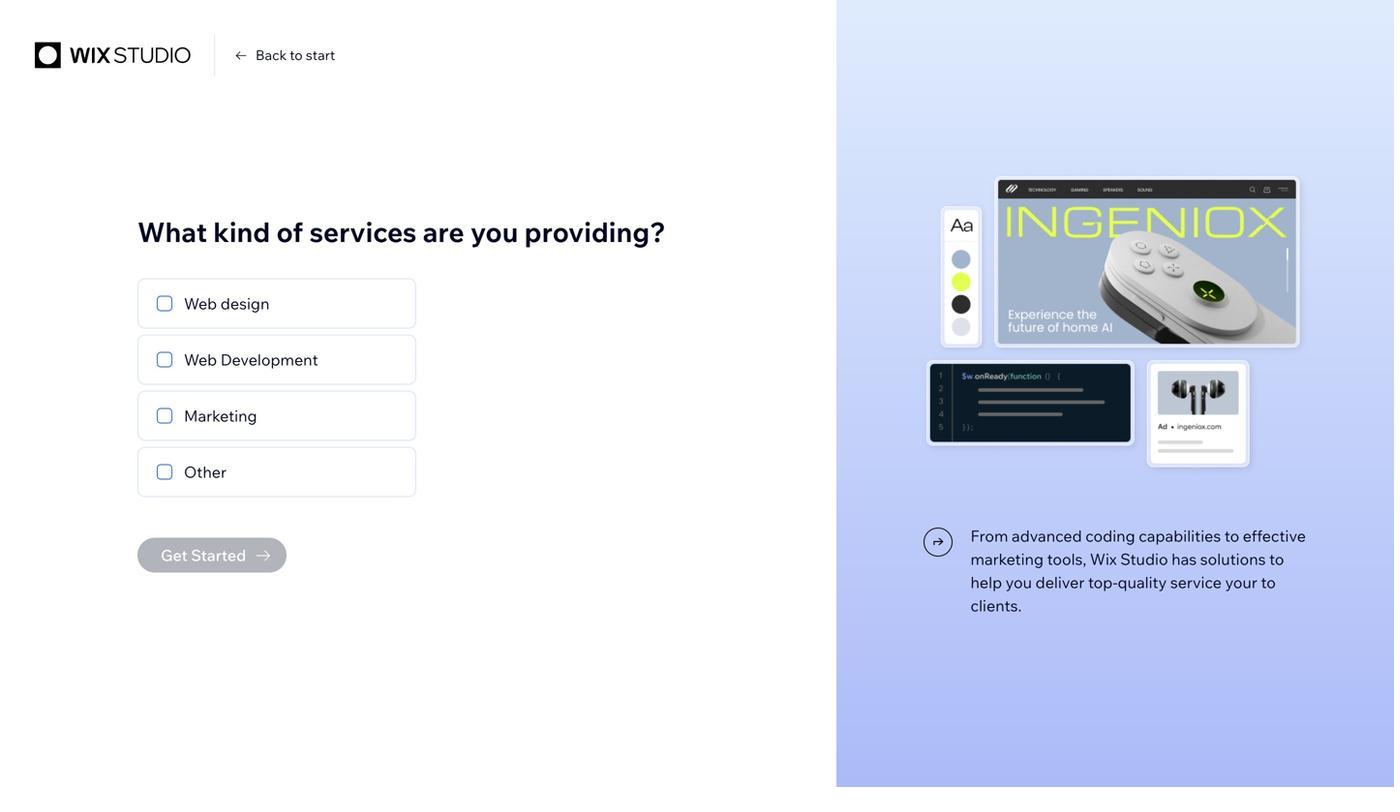 Task type: describe. For each thing, give the bounding box(es) containing it.
top-
[[1088, 573, 1118, 592]]

other
[[184, 462, 227, 482]]

providing?
[[524, 215, 666, 249]]

started
[[191, 546, 246, 565]]

kind
[[213, 215, 270, 249]]

you inside from advanced coding capabilities to effective marketing tools, wix studio has solutions to help you deliver top-quality service your to clients.
[[1006, 573, 1032, 592]]

what
[[137, 215, 207, 249]]

your
[[1225, 573, 1258, 592]]

web for web design
[[184, 294, 217, 313]]

effective
[[1243, 526, 1306, 546]]

marketing
[[971, 550, 1044, 569]]

Marketing checkbox
[[137, 391, 416, 441]]

has
[[1172, 550, 1197, 569]]

studio
[[1120, 550, 1168, 569]]

web design
[[184, 294, 270, 313]]

from advanced coding capabilities to effective marketing tools, wix studio has solutions to help you deliver top-quality service your to clients.
[[971, 526, 1306, 615]]

wix
[[1090, 550, 1117, 569]]

of
[[276, 215, 303, 249]]

Other checkbox
[[137, 447, 416, 497]]

service
[[1170, 573, 1222, 592]]

to up solutions
[[1225, 526, 1239, 546]]

Web Development checkbox
[[137, 335, 416, 385]]

what kind of services are you providing?
[[137, 215, 666, 249]]

back to start button
[[232, 46, 335, 64]]

web development
[[184, 350, 318, 369]]



Task type: locate. For each thing, give the bounding box(es) containing it.
Web design checkbox
[[137, 278, 416, 329]]

0 vertical spatial web
[[184, 294, 217, 313]]

advanced
[[1012, 526, 1082, 546]]

you down marketing
[[1006, 573, 1032, 592]]

to
[[290, 46, 303, 63], [1225, 526, 1239, 546], [1269, 550, 1284, 569], [1261, 573, 1276, 592]]

to inside button
[[290, 46, 303, 63]]

tools,
[[1047, 550, 1087, 569]]

services
[[309, 215, 417, 249]]

web up marketing
[[184, 350, 217, 369]]

0 vertical spatial you
[[471, 215, 518, 249]]

1 vertical spatial you
[[1006, 573, 1032, 592]]

2 web from the top
[[184, 350, 217, 369]]

web inside option
[[184, 350, 217, 369]]

to right "your"
[[1261, 573, 1276, 592]]

back
[[256, 46, 287, 63]]

get started
[[161, 546, 246, 565]]

deliver
[[1036, 573, 1085, 592]]

back to start
[[256, 46, 335, 63]]

you
[[471, 215, 518, 249], [1006, 573, 1032, 592]]

clients.
[[971, 596, 1022, 615]]

web
[[184, 294, 217, 313], [184, 350, 217, 369]]

are
[[423, 215, 464, 249]]

to down effective
[[1269, 550, 1284, 569]]

0 horizontal spatial you
[[471, 215, 518, 249]]

1 horizontal spatial you
[[1006, 573, 1032, 592]]

get
[[161, 546, 188, 565]]

design
[[221, 294, 270, 313]]

get started button
[[137, 538, 287, 573]]

coding
[[1086, 526, 1135, 546]]

you right are
[[471, 215, 518, 249]]

capabilities
[[1139, 526, 1221, 546]]

from
[[971, 526, 1008, 546]]

start
[[306, 46, 335, 63]]

help
[[971, 573, 1002, 592]]

development
[[221, 350, 318, 369]]

1 web from the top
[[184, 294, 217, 313]]

1 vertical spatial web
[[184, 350, 217, 369]]

web left design
[[184, 294, 217, 313]]

web for web development
[[184, 350, 217, 369]]

marketing
[[184, 406, 257, 426]]

to left start
[[290, 46, 303, 63]]

web inside option
[[184, 294, 217, 313]]

solutions
[[1200, 550, 1266, 569]]

quality
[[1118, 573, 1167, 592]]



Task type: vqa. For each thing, say whether or not it's contained in the screenshot.
Marketing checkbox
yes



